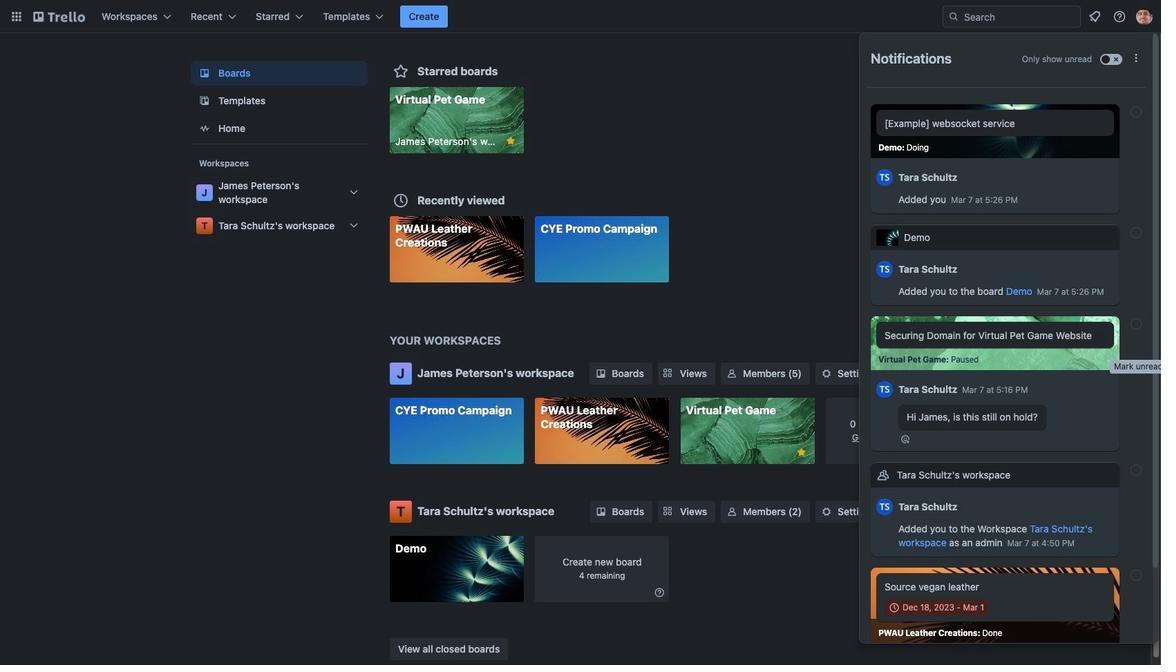 Task type: locate. For each thing, give the bounding box(es) containing it.
0 vertical spatial tara schultz (taraschultz7) image
[[877, 167, 893, 188]]

1 vertical spatial sm image
[[726, 505, 739, 519]]

0 vertical spatial sm image
[[725, 367, 739, 381]]

0 vertical spatial tara schultz (taraschultz7) image
[[877, 259, 893, 280]]

tara schultz (taraschultz7) image
[[877, 167, 893, 188], [877, 497, 893, 518]]

template board image
[[196, 93, 213, 109]]

sm image
[[594, 367, 608, 381], [820, 367, 834, 381], [594, 505, 608, 519], [820, 505, 834, 519], [653, 586, 667, 600]]

0 notifications image
[[1087, 8, 1104, 25]]

2 tara schultz (taraschultz7) image from the top
[[877, 497, 893, 518]]

tara schultz (taraschultz7) image
[[877, 259, 893, 280], [877, 380, 893, 400]]

1 sm image from the top
[[725, 367, 739, 381]]

board image
[[196, 65, 213, 82]]

1 vertical spatial tara schultz (taraschultz7) image
[[877, 497, 893, 518]]

home image
[[196, 120, 213, 137]]

search image
[[949, 11, 960, 22]]

2 tara schultz (taraschultz7) image from the top
[[877, 380, 893, 400]]

sm image
[[725, 367, 739, 381], [726, 505, 739, 519]]

1 vertical spatial tara schultz (taraschultz7) image
[[877, 380, 893, 400]]



Task type: describe. For each thing, give the bounding box(es) containing it.
2 sm image from the top
[[726, 505, 739, 519]]

1 tara schultz (taraschultz7) image from the top
[[877, 259, 893, 280]]

1 tara schultz (taraschultz7) image from the top
[[877, 167, 893, 188]]

open information menu image
[[1113, 10, 1127, 24]]

Search field
[[943, 6, 1082, 28]]

primary element
[[0, 0, 1162, 33]]

james peterson (jamespeterson93) image
[[1137, 8, 1153, 25]]

back to home image
[[33, 6, 85, 28]]

click to unstar this board. it will be removed from your starred list. image
[[505, 135, 517, 147]]



Task type: vqa. For each thing, say whether or not it's contained in the screenshot.
"Workspace navigation collapse icon"
no



